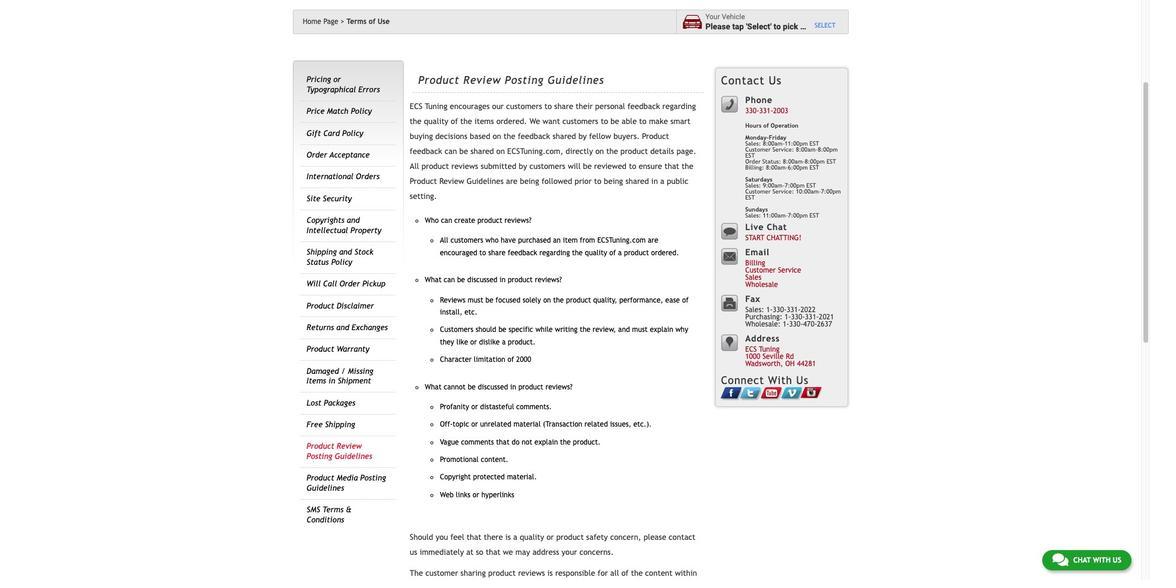 Task type: vqa. For each thing, say whether or not it's contained in the screenshot.
the top 'dec'
no



Task type: locate. For each thing, give the bounding box(es) containing it.
1 service: from the top
[[773, 146, 795, 153]]

have
[[501, 236, 516, 245]]

quality down from
[[585, 248, 608, 257]]

2 vertical spatial reviews?
[[546, 383, 573, 391]]

6:00pm
[[788, 164, 808, 171]]

explain
[[650, 326, 674, 334], [535, 438, 558, 446]]

customers down their
[[563, 117, 599, 126]]

1 horizontal spatial ordered.
[[652, 248, 679, 257]]

service
[[778, 266, 802, 275]]

review up create
[[440, 177, 464, 186]]

explain left why
[[650, 326, 674, 334]]

2 horizontal spatial posting
[[505, 73, 544, 86]]

4 sales: from the top
[[746, 306, 765, 314]]

will
[[307, 279, 321, 288]]

a inside customers should be specific while writing the review, and must explain why they like or dislike a product.
[[502, 338, 506, 346]]

product down make
[[642, 132, 670, 141]]

should you feel that there is a quality or product safety concern, please contact us immediately at
[[410, 533, 696, 557]]

1 vertical spatial discussed
[[478, 383, 508, 391]]

0 horizontal spatial us
[[769, 74, 782, 87]]

sales:
[[746, 140, 761, 147], [746, 182, 761, 189], [746, 212, 761, 219], [746, 306, 765, 314]]

regarding up smart
[[663, 102, 696, 111]]

being down the reviewed
[[604, 177, 623, 186]]

order left status:
[[746, 158, 761, 165]]

0 vertical spatial share
[[555, 102, 574, 111]]

330- up wholesale:
[[773, 306, 787, 314]]

1-
[[767, 306, 773, 314], [785, 313, 791, 321], [783, 320, 790, 329]]

start chatting! link
[[746, 234, 802, 242]]

copyrights and intellectual property link
[[307, 216, 382, 235]]

product left "media"
[[307, 474, 334, 483]]

all inside all customers who have purchased an item from ecstuning.com are encouraged to share feedback regarding the quality of a product ordered.
[[440, 236, 449, 245]]

2 vertical spatial customer
[[746, 266, 776, 275]]

0 vertical spatial what
[[425, 276, 442, 284]]

0 horizontal spatial tuning
[[425, 102, 448, 111]]

0 vertical spatial is
[[506, 533, 511, 542]]

be inside customers should be specific while writing the review, and must explain why they like or dislike a product.
[[499, 326, 507, 334]]

0 vertical spatial can
[[445, 147, 457, 156]]

1 vertical spatial service:
[[773, 188, 795, 195]]

product inside all customers who have purchased an item from ecstuning.com are encouraged to share feedback regarding the quality of a product ordered.
[[624, 248, 649, 257]]

or
[[334, 75, 341, 84], [471, 338, 477, 346], [472, 403, 478, 411], [472, 420, 478, 429], [473, 491, 480, 499], [547, 533, 554, 542]]

promotional
[[440, 456, 479, 464]]

terms inside sms terms & conditions
[[323, 505, 344, 514]]

product up setting.
[[422, 162, 449, 171]]

reviews? for what cannot be discussed in product reviews?
[[546, 383, 573, 391]]

vague
[[440, 438, 459, 446]]

being left the followed
[[520, 177, 540, 186]]

us
[[410, 548, 418, 557]]

to right 'prior'
[[594, 177, 602, 186]]

ordered. up ease
[[652, 248, 679, 257]]

guidelines up their
[[548, 73, 605, 86]]

2637
[[818, 320, 833, 329]]

be right should
[[499, 326, 507, 334]]

returns and exchanges link
[[307, 323, 388, 332]]

in inside damaged / missing items in shipment
[[329, 377, 335, 386]]

product up solely
[[508, 276, 533, 284]]

sales: down hours
[[746, 140, 761, 147]]

chat
[[767, 222, 787, 232], [1074, 556, 1092, 565]]

0 horizontal spatial quality
[[424, 117, 449, 126]]

damaged
[[307, 367, 339, 376]]

and inside shipping and stock status policy
[[339, 248, 352, 257]]

make
[[649, 117, 668, 126]]

2 vertical spatial shared
[[626, 177, 649, 186]]

lost
[[307, 398, 322, 407]]

1 vertical spatial shipping
[[325, 420, 355, 429]]

2 horizontal spatial order
[[746, 158, 761, 165]]

shipping and stock status policy
[[307, 248, 374, 267]]

terms
[[347, 17, 367, 26], [323, 505, 344, 514]]

0 vertical spatial shared
[[553, 132, 576, 141]]

0 vertical spatial reviews?
[[505, 216, 532, 225]]

media
[[337, 474, 358, 483]]

is inside the should you feel that there is a quality or product safety concern, please contact us immediately at
[[506, 533, 511, 542]]

the customer sharing product reviews is responsible for all of the content within
[[410, 569, 698, 580]]

of inside reviews must be focused solely on the product quality, performance, ease of install, etc.
[[682, 296, 689, 304]]

1 horizontal spatial by
[[579, 132, 587, 141]]

1 vertical spatial review
[[440, 177, 464, 186]]

be
[[611, 117, 620, 126], [460, 147, 468, 156], [583, 162, 592, 171], [457, 276, 465, 284], [486, 296, 494, 304], [499, 326, 507, 334], [468, 383, 476, 391]]

0 vertical spatial us
[[769, 74, 782, 87]]

all inside ecs tuning encourages our customers to share their personal feedback regarding the quality of the items ordered. we want customers to be able to make smart buying decisions based on the feedback shared by fellow buyers. product feedback can be shared on ecstuning.com, directly on the product details page. all product reviews submitted by customers will be reviewed to ensure that the product review guidelines are being followed prior to being shared in a public setting.
[[410, 162, 419, 171]]

guidelines inside product media posting guidelines
[[307, 484, 344, 493]]

item
[[563, 236, 578, 245]]

shipping inside shipping and stock status policy
[[307, 248, 337, 257]]

1 horizontal spatial posting
[[360, 474, 386, 483]]

that right so
[[486, 548, 501, 557]]

2 horizontal spatial quality
[[585, 248, 608, 257]]

1 horizontal spatial tuning
[[759, 345, 780, 354]]

phone 330-331-2003
[[746, 95, 789, 115]]

discussed up focused
[[468, 276, 498, 284]]

our
[[492, 102, 504, 111]]

product. down specific
[[508, 338, 536, 346]]

in for what can be discussed in product reviews?
[[500, 276, 506, 284]]

can for create
[[441, 216, 452, 225]]

2 vertical spatial policy
[[331, 258, 352, 267]]

1 vertical spatial by
[[519, 162, 527, 171]]

0 vertical spatial product review posting guidelines
[[418, 73, 605, 86]]

chat down 11:00am-
[[767, 222, 787, 232]]

errors
[[359, 85, 380, 94]]

1 vertical spatial terms
[[323, 505, 344, 514]]

in up distasteful
[[511, 383, 517, 391]]

product warranty
[[307, 345, 370, 354]]

the right writing
[[580, 326, 591, 334]]

0 horizontal spatial shared
[[471, 147, 494, 156]]

all down the buying
[[410, 162, 419, 171]]

330-
[[746, 107, 760, 115], [773, 306, 787, 314], [791, 313, 805, 321], [790, 320, 804, 329]]

470-
[[804, 320, 818, 329]]

0 horizontal spatial being
[[520, 177, 540, 186]]

0 horizontal spatial ecs
[[410, 102, 423, 111]]

order
[[307, 150, 327, 159], [746, 158, 761, 165], [340, 279, 360, 288]]

ecs tuning encourages our customers to share their personal feedback regarding the quality of the items ordered. we want customers to be able to make smart buying decisions based on the feedback shared by fellow buyers. product feedback can be shared on ecstuning.com, directly on the product details page. all product reviews submitted by customers will be reviewed to ensure that the product review guidelines are being followed prior to being shared in a public setting.
[[410, 102, 697, 201]]

shared down based
[[471, 147, 494, 156]]

0 horizontal spatial product.
[[508, 338, 536, 346]]

sales: down billing:
[[746, 182, 761, 189]]

posting inside product media posting guidelines
[[360, 474, 386, 483]]

1 horizontal spatial reviews
[[518, 569, 545, 578]]

1 vertical spatial reviews?
[[535, 276, 562, 284]]

that left the do
[[496, 438, 510, 446]]

0 vertical spatial by
[[579, 132, 587, 141]]

or inside pricing or typographical errors
[[334, 75, 341, 84]]

0 horizontal spatial chat
[[767, 222, 787, 232]]

what for what can be discussed in product reviews?
[[425, 276, 442, 284]]

all customers who have purchased an item from ecstuning.com are encouraged to share feedback regarding the quality of a product ordered.
[[440, 236, 679, 257]]

topic
[[453, 420, 469, 429]]

warranty
[[337, 345, 370, 354]]

0 vertical spatial regarding
[[663, 102, 696, 111]]

gift card policy link
[[307, 129, 363, 138]]

feedback down the buying
[[410, 147, 442, 156]]

to left pick
[[774, 21, 781, 31]]

are right ecstuning.com
[[648, 236, 659, 245]]

pricing or typographical errors link
[[307, 75, 380, 94]]

2 sales: from the top
[[746, 182, 761, 189]]

0 vertical spatial shipping
[[307, 248, 337, 257]]

shipment
[[338, 377, 371, 386]]

reviews inside the customer sharing product reviews is responsible for all of the content within
[[518, 569, 545, 578]]

330- inside phone 330-331-2003
[[746, 107, 760, 115]]

and left the stock
[[339, 248, 352, 257]]

encourages
[[450, 102, 490, 111]]

product review posting guidelines up our
[[418, 73, 605, 86]]

and for intellectual
[[347, 216, 360, 225]]

1 horizontal spatial shared
[[553, 132, 576, 141]]

details
[[651, 147, 675, 156]]

ecs inside address ecs tuning 1000 seville rd wadsworth, oh 44281
[[746, 345, 757, 354]]

there
[[484, 533, 503, 542]]

1 horizontal spatial all
[[440, 236, 449, 245]]

a inside the should you feel that there is a quality or product safety concern, please contact us immediately at
[[513, 533, 518, 542]]

2 vertical spatial us
[[1113, 556, 1122, 565]]

0 vertical spatial tuning
[[425, 102, 448, 111]]

quality inside ecs tuning encourages our customers to share their personal feedback regarding the quality of the items ordered. we want customers to be able to make smart buying decisions based on the feedback shared by fellow buyers. product feedback can be shared on ecstuning.com, directly on the product details page. all product reviews submitted by customers will be reviewed to ensure that the product review guidelines are being followed prior to being shared in a public setting.
[[424, 117, 449, 126]]

0 vertical spatial all
[[410, 162, 419, 171]]

2 vertical spatial can
[[444, 276, 455, 284]]

0 vertical spatial explain
[[650, 326, 674, 334]]

of inside ecs tuning encourages our customers to share their personal feedback regarding the quality of the items ordered. we want customers to be able to make smart buying decisions based on the feedback shared by fellow buyers. product feedback can be shared on ecstuning.com, directly on the product details page. all product reviews submitted by customers will be reviewed to ensure that the product review guidelines are being followed prior to being shared in a public setting.
[[451, 117, 458, 126]]

shared down want
[[553, 132, 576, 141]]

1 vertical spatial must
[[632, 326, 648, 334]]

feedback
[[628, 102, 660, 111], [518, 132, 551, 141], [410, 147, 442, 156], [508, 248, 538, 257]]

in down damaged
[[329, 377, 335, 386]]

us up phone
[[769, 74, 782, 87]]

that up public
[[665, 162, 680, 171]]

1 vertical spatial ecs
[[746, 345, 757, 354]]

330- down phone
[[746, 107, 760, 115]]

by up directly
[[579, 132, 587, 141]]

0 horizontal spatial ordered.
[[497, 117, 527, 126]]

copyrights
[[307, 216, 345, 225]]

0 vertical spatial discussed
[[468, 276, 498, 284]]

fax sales: 1-330-331-2022 purchasing: 1-330-331-2021 wholesale: 1-330-470-2637
[[746, 294, 834, 329]]

tuning
[[425, 102, 448, 111], [759, 345, 780, 354]]

shared
[[553, 132, 576, 141], [471, 147, 494, 156], [626, 177, 649, 186]]

quality up may on the bottom left
[[520, 533, 545, 542]]

guidelines down submitted
[[467, 177, 504, 186]]

feedback down purchased in the left top of the page
[[508, 248, 538, 257]]

review up encourages
[[464, 73, 501, 86]]

1 vertical spatial tuning
[[759, 345, 780, 354]]

intellectual
[[307, 226, 348, 235]]

1 vertical spatial explain
[[535, 438, 558, 446]]

a inside all customers who have purchased an item from ecstuning.com are encouraged to share feedback regarding the quality of a product ordered.
[[618, 248, 622, 257]]

1 vertical spatial us
[[797, 374, 809, 387]]

and up property
[[347, 216, 360, 225]]

fax
[[746, 294, 761, 304]]

1 sales: from the top
[[746, 140, 761, 147]]

1 vertical spatial share
[[489, 248, 506, 257]]

pick
[[783, 21, 799, 31]]

product inside the should you feel that there is a quality or product safety concern, please contact us immediately at
[[557, 533, 584, 542]]

1 horizontal spatial must
[[632, 326, 648, 334]]

1 vertical spatial all
[[440, 236, 449, 245]]

that inside ecs tuning encourages our customers to share their personal feedback regarding the quality of the items ordered. we want customers to be able to make smart buying decisions based on the feedback shared by fellow buyers. product feedback can be shared on ecstuning.com, directly on the product details page. all product reviews submitted by customers will be reviewed to ensure that the product review guidelines are being followed prior to being shared in a public setting.
[[665, 162, 680, 171]]

product. down related
[[573, 438, 601, 446]]

2 service: from the top
[[773, 188, 795, 195]]

can down decisions
[[445, 147, 457, 156]]

0 horizontal spatial posting
[[307, 452, 333, 461]]

a inside ecs tuning encourages our customers to share their personal feedback regarding the quality of the items ordered. we want customers to be able to make smart buying decisions based on the feedback shared by fellow buyers. product feedback can be shared on ecstuning.com, directly on the product details page. all product reviews submitted by customers will be reviewed to ensure that the product review guidelines are being followed prior to being shared in a public setting.
[[661, 177, 665, 186]]

0 horizontal spatial terms
[[323, 505, 344, 514]]

tuning down address on the right
[[759, 345, 780, 354]]

is inside the customer sharing product reviews is responsible for all of the content within
[[548, 569, 553, 578]]

1 vertical spatial is
[[548, 569, 553, 578]]

in up focused
[[500, 276, 506, 284]]

0 vertical spatial service:
[[773, 146, 795, 153]]

2 vertical spatial review
[[337, 442, 362, 451]]

pricing
[[307, 75, 331, 84]]

sms
[[307, 505, 320, 514]]

posting down free
[[307, 452, 333, 461]]

1 horizontal spatial regarding
[[663, 102, 696, 111]]

quality up the buying
[[424, 117, 449, 126]]

address
[[746, 333, 780, 343]]

reviews? up have
[[505, 216, 532, 225]]

international orders
[[307, 172, 380, 181]]

customer inside email billing customer service sales wholesale
[[746, 266, 776, 275]]

on right solely
[[544, 296, 551, 304]]

terms up conditions
[[323, 505, 344, 514]]

ordered. inside all customers who have purchased an item from ecstuning.com are encouraged to share feedback regarding the quality of a product ordered.
[[652, 248, 679, 257]]

site security
[[307, 194, 352, 203]]

product down returns
[[307, 345, 334, 354]]

in for damaged / missing items in shipment
[[329, 377, 335, 386]]

share inside ecs tuning encourages our customers to share their personal feedback regarding the quality of the items ordered. we want customers to be able to make smart buying decisions based on the feedback shared by fellow buyers. product feedback can be shared on ecstuning.com, directly on the product details page. all product reviews submitted by customers will be reviewed to ensure that the product review guidelines are being followed prior to being shared in a public setting.
[[555, 102, 574, 111]]

with
[[769, 374, 793, 387]]

or right links
[[473, 491, 480, 499]]

a right dislike
[[502, 338, 506, 346]]

guidelines down "media"
[[307, 484, 344, 493]]

1- up wholesale:
[[767, 306, 773, 314]]

customers inside all customers who have purchased an item from ecstuning.com are encouraged to share feedback regarding the quality of a product ordered.
[[451, 236, 484, 245]]

connect with us
[[721, 374, 809, 387]]

8:00am- down 11:00pm
[[783, 158, 805, 165]]

can up the reviews
[[444, 276, 455, 284]]

and inside copyrights and intellectual property
[[347, 216, 360, 225]]

packages
[[324, 398, 356, 407]]

can for be
[[444, 276, 455, 284]]

share inside all customers who have purchased an item from ecstuning.com are encouraged to share feedback regarding the quality of a product ordered.
[[489, 248, 506, 257]]

quality inside the should you feel that there is a quality or product safety concern, please contact us immediately at
[[520, 533, 545, 542]]

buyers.
[[614, 132, 640, 141]]

posting up we
[[505, 73, 544, 86]]

and right review,
[[619, 326, 630, 334]]

discussed for be
[[468, 276, 498, 284]]

reviews? for what can be discussed in product reviews?
[[535, 276, 562, 284]]

the down (transaction
[[560, 438, 571, 446]]

ecstuning.com
[[598, 236, 646, 245]]

customers up encouraged
[[451, 236, 484, 245]]

0 vertical spatial are
[[506, 177, 518, 186]]

1 horizontal spatial 331-
[[787, 306, 801, 314]]

product left quality,
[[566, 296, 591, 304]]

of inside the customer sharing product reviews is responsible for all of the content within
[[622, 569, 629, 578]]

1 horizontal spatial share
[[555, 102, 574, 111]]

page.
[[677, 147, 697, 156]]

1 horizontal spatial chat
[[1074, 556, 1092, 565]]

explain down off-topic or unrelated material (transaction related issues, etc.).
[[535, 438, 558, 446]]

quality
[[424, 117, 449, 126], [585, 248, 608, 257], [520, 533, 545, 542]]

status:
[[763, 158, 782, 165]]

share down who
[[489, 248, 506, 257]]

1 horizontal spatial being
[[604, 177, 623, 186]]

order acceptance link
[[307, 150, 370, 159]]

wholesale
[[746, 281, 778, 289]]

0 horizontal spatial share
[[489, 248, 506, 257]]

0 horizontal spatial are
[[506, 177, 518, 186]]

that inside the should you feel that there is a quality or product safety concern, please contact us immediately at
[[467, 533, 482, 542]]

order down gift
[[307, 150, 327, 159]]

immediately
[[420, 548, 464, 557]]

comments image
[[1053, 553, 1069, 567]]

1 horizontal spatial product.
[[573, 438, 601, 446]]

the left content
[[631, 569, 643, 578]]

1 vertical spatial shared
[[471, 147, 494, 156]]

2 what from the top
[[425, 383, 442, 391]]

a left public
[[661, 177, 665, 186]]

the inside customers should be specific while writing the review, and must explain why they like or dislike a product.
[[580, 326, 591, 334]]

that up at on the left bottom of page
[[467, 533, 482, 542]]

policy inside shipping and stock status policy
[[331, 258, 352, 267]]

1 vertical spatial quality
[[585, 248, 608, 257]]

0 horizontal spatial all
[[410, 162, 419, 171]]

dislike
[[479, 338, 500, 346]]

profanity
[[440, 403, 469, 411]]

buying
[[410, 132, 433, 141]]

to
[[774, 21, 781, 31], [545, 102, 552, 111], [601, 117, 608, 126], [640, 117, 647, 126], [629, 162, 637, 171], [594, 177, 602, 186], [480, 248, 486, 257]]

2 being from the left
[[604, 177, 623, 186]]

1 horizontal spatial terms
[[347, 17, 367, 26]]

posting for product review posting guidelines link
[[307, 452, 333, 461]]

331- inside phone 330-331-2003
[[760, 107, 774, 115]]

1 horizontal spatial ecs
[[746, 345, 757, 354]]

reviews must be focused solely on the product quality, performance, ease of install, etc.
[[440, 296, 689, 316]]

1 vertical spatial chat
[[1074, 556, 1092, 565]]

the inside reviews must be focused solely on the product quality, performance, ease of install, etc.
[[554, 296, 564, 304]]

product down ecstuning.com
[[624, 248, 649, 257]]

is for a
[[506, 533, 511, 542]]

0 horizontal spatial regarding
[[540, 248, 570, 257]]

to inside your vehicle please tap 'select' to pick a vehicle
[[774, 21, 781, 31]]

to down who
[[480, 248, 486, 257]]

1 vertical spatial can
[[441, 216, 452, 225]]

0 vertical spatial customer
[[746, 146, 771, 153]]

2 vertical spatial posting
[[360, 474, 386, 483]]

product review posting guidelines up "media"
[[307, 442, 373, 461]]

shipping down packages at the bottom of page
[[325, 420, 355, 429]]

2 horizontal spatial us
[[1113, 556, 1122, 565]]

1 horizontal spatial is
[[548, 569, 553, 578]]

0 vertical spatial ecs
[[410, 102, 423, 111]]

1 vertical spatial are
[[648, 236, 659, 245]]

must up etc.
[[468, 296, 484, 304]]

tuning up the buying
[[425, 102, 448, 111]]

reviews down decisions
[[452, 162, 479, 171]]

seville
[[763, 353, 784, 361]]

1 vertical spatial ordered.
[[652, 248, 679, 257]]

44281
[[797, 360, 816, 368]]

1 what from the top
[[425, 276, 442, 284]]

terms of use
[[347, 17, 390, 26]]

shared down ensure
[[626, 177, 649, 186]]

policy up 'will call order pickup' link
[[331, 258, 352, 267]]

email
[[746, 247, 770, 257]]

returns
[[307, 323, 334, 332]]

0 vertical spatial review
[[464, 73, 501, 86]]

damaged / missing items in shipment
[[307, 367, 374, 386]]

product inside the customer sharing product reviews is responsible for all of the content within
[[488, 569, 516, 578]]

1 horizontal spatial are
[[648, 236, 659, 245]]

customers
[[506, 102, 542, 111], [563, 117, 599, 126], [530, 162, 566, 171], [451, 236, 484, 245]]

able
[[622, 117, 637, 126]]

a up may on the bottom left
[[513, 533, 518, 542]]

should
[[410, 533, 433, 542]]

order inside hours of operation monday-friday sales: 8:00am-11:00pm est customer service: 8:00am-8:00pm est order status: 8:00am-8:00pm est billing: 8:00am-6:00pm est saturdays sales: 9:00am-7:00pm est customer service: 10:00am-7:00pm est sundays sales: 11:00am-7:00pm est
[[746, 158, 761, 165]]

is right the there
[[506, 533, 511, 542]]

3 customer from the top
[[746, 266, 776, 275]]

vehicle
[[722, 13, 745, 21]]

1 vertical spatial what
[[425, 383, 442, 391]]

page
[[324, 17, 339, 26]]

1 vertical spatial posting
[[307, 452, 333, 461]]

ordered. down our
[[497, 117, 527, 126]]

sales: down fax
[[746, 306, 765, 314]]

operation
[[771, 122, 799, 129]]

2 vertical spatial quality
[[520, 533, 545, 542]]

all
[[611, 569, 619, 578]]

1 vertical spatial customer
[[746, 188, 771, 195]]



Task type: describe. For each thing, give the bounding box(es) containing it.
who
[[425, 216, 439, 225]]

should
[[476, 326, 497, 334]]

ordered. inside ecs tuning encourages our customers to share their personal feedback regarding the quality of the items ordered. we want customers to be able to make smart buying decisions based on the feedback shared by fellow buyers. product feedback can be shared on ecstuning.com, directly on the product details page. all product reviews submitted by customers will be reviewed to ensure that the product review guidelines are being followed prior to being shared in a public setting.
[[497, 117, 527, 126]]

connect
[[721, 374, 765, 387]]

us for chat
[[1113, 556, 1122, 565]]

1 vertical spatial product.
[[573, 438, 601, 446]]

home page link
[[303, 17, 345, 26]]

and for exchanges
[[337, 323, 349, 332]]

1 vertical spatial 8:00pm
[[805, 158, 825, 165]]

feedback down we
[[518, 132, 551, 141]]

card
[[323, 129, 340, 138]]

use
[[378, 17, 390, 26]]

a inside your vehicle please tap 'select' to pick a vehicle
[[801, 21, 805, 31]]

product. inside customers should be specific while writing the review, and must explain why they like or dislike a product.
[[508, 338, 536, 346]]

7:00pm right the 9:00am-
[[821, 188, 841, 195]]

quality inside all customers who have purchased an item from ecstuning.com are encouraged to share feedback regarding the quality of a product ordered.
[[585, 248, 608, 257]]

8:00am- up 6:00pm
[[796, 146, 818, 153]]

smart
[[671, 117, 691, 126]]

the inside all customers who have purchased an item from ecstuning.com are encouraged to share feedback regarding the quality of a product ordered.
[[572, 248, 583, 257]]

must inside reviews must be focused solely on the product quality, performance, ease of install, etc.
[[468, 296, 484, 304]]

tap
[[733, 21, 744, 31]]

character limitation of 2000
[[440, 355, 532, 364]]

want
[[543, 117, 560, 126]]

be right cannot
[[468, 383, 476, 391]]

home page
[[303, 17, 339, 26]]

will
[[568, 162, 581, 171]]

be up the reviews
[[457, 276, 465, 284]]

product up setting.
[[410, 177, 437, 186]]

copyrights and intellectual property
[[307, 216, 382, 235]]

of left use
[[369, 17, 376, 26]]

customers
[[440, 326, 474, 334]]

protected
[[473, 473, 505, 482]]

tuning inside ecs tuning encourages our customers to share their personal feedback regarding the quality of the items ordered. we want customers to be able to make smart buying decisions based on the feedback shared by fellow buyers. product feedback can be shared on ecstuning.com, directly on the product details page. all product reviews submitted by customers will be reviewed to ensure that the product review guidelines are being followed prior to being shared in a public setting.
[[425, 102, 448, 111]]

1 customer from the top
[[746, 146, 771, 153]]

select
[[815, 21, 836, 29]]

product disclaimer link
[[307, 301, 374, 310]]

install,
[[440, 308, 463, 316]]

home
[[303, 17, 321, 26]]

cannot
[[444, 383, 466, 391]]

orders
[[356, 172, 380, 181]]

ecs inside ecs tuning encourages our customers to share their personal feedback regarding the quality of the items ordered. we want customers to be able to make smart buying decisions based on the feedback shared by fellow buyers. product feedback can be shared on ecstuning.com, directly on the product details page. all product reviews submitted by customers will be reviewed to ensure that the product review guidelines are being followed prior to being shared in a public setting.
[[410, 102, 423, 111]]

1- right wholesale:
[[783, 320, 790, 329]]

international
[[307, 172, 354, 181]]

disclaimer
[[337, 301, 374, 310]]

of left 2000
[[508, 355, 514, 364]]

chat with us
[[1074, 556, 1122, 565]]

wholesale:
[[746, 320, 781, 329]]

or inside customers should be specific while writing the review, and must explain why they like or dislike a product.
[[471, 338, 477, 346]]

in inside ecs tuning encourages our customers to share their personal feedback regarding the quality of the items ordered. we want customers to be able to make smart buying decisions based on the feedback shared by fellow buyers. product feedback can be shared on ecstuning.com, directly on the product details page. all product reviews submitted by customers will be reviewed to ensure that the product review guidelines are being followed prior to being shared in a public setting.
[[652, 177, 658, 186]]

what cannot be discussed in product reviews?
[[425, 383, 573, 391]]

sundays
[[746, 206, 768, 213]]

review,
[[593, 326, 616, 334]]

7:00pm down 6:00pm
[[785, 182, 805, 189]]

copyright
[[440, 473, 471, 482]]

product media posting guidelines link
[[307, 474, 386, 493]]

330- left "2637"
[[791, 313, 805, 321]]

customers up the followed
[[530, 162, 566, 171]]

posting for product media posting guidelines link
[[360, 474, 386, 483]]

links
[[456, 491, 471, 499]]

call
[[323, 279, 337, 288]]

free
[[307, 420, 323, 429]]

11:00am-
[[763, 212, 788, 219]]

be right will
[[583, 162, 592, 171]]

vague comments that do not explain the product.
[[440, 438, 601, 446]]

and inside customers should be specific while writing the review, and must explain why they like or dislike a product.
[[619, 326, 630, 334]]

or right topic
[[472, 420, 478, 429]]

product down buyers.
[[621, 147, 648, 156]]

items
[[307, 377, 326, 386]]

the up the buying
[[410, 117, 422, 126]]

what can be discussed in product reviews?
[[425, 276, 562, 284]]

email billing customer service sales wholesale
[[746, 247, 802, 289]]

review inside ecs tuning encourages our customers to share their personal feedback regarding the quality of the items ordered. we want customers to be able to make smart buying decisions based on the feedback shared by fellow buyers. product feedback can be shared on ecstuning.com, directly on the product details page. all product reviews submitted by customers will be reviewed to ensure that the product review guidelines are being followed prior to being shared in a public setting.
[[440, 177, 464, 186]]

/
[[342, 367, 346, 376]]

on up submitted
[[497, 147, 505, 156]]

8:00am- up the 9:00am-
[[766, 164, 788, 171]]

ease
[[666, 296, 680, 304]]

330- down 2022
[[790, 320, 804, 329]]

sales: inside fax sales: 1-330-331-2022 purchasing: 1-330-331-2021 wholesale: 1-330-470-2637
[[746, 306, 765, 314]]

safety
[[587, 533, 608, 542]]

order acceptance
[[307, 150, 370, 159]]

explain inside customers should be specific while writing the review, and must explain why they like or dislike a product.
[[650, 326, 674, 334]]

billing link
[[746, 259, 766, 268]]

policy for price match policy
[[351, 107, 372, 116]]

0 horizontal spatial by
[[519, 162, 527, 171]]

chat inside the live chat start chatting!
[[767, 222, 787, 232]]

stock
[[355, 248, 374, 257]]

rd
[[786, 353, 794, 361]]

writing
[[555, 326, 578, 334]]

of inside all customers who have purchased an item from ecstuning.com are encouraged to share feedback regarding the quality of a product ordered.
[[610, 248, 616, 257]]

to up want
[[545, 102, 552, 111]]

select link
[[815, 21, 836, 30]]

0 horizontal spatial explain
[[535, 438, 558, 446]]

reviews inside ecs tuning encourages our customers to share their personal feedback regarding the quality of the items ordered. we want customers to be able to make smart buying decisions based on the feedback shared by fellow buyers. product feedback can be shared on ecstuning.com, directly on the product details page. all product reviews submitted by customers will be reviewed to ensure that the product review guidelines are being followed prior to being shared in a public setting.
[[452, 162, 479, 171]]

to right able
[[640, 117, 647, 126]]

must inside customers should be specific while writing the review, and must explain why they like or dislike a product.
[[632, 326, 648, 334]]

is for responsible
[[548, 569, 553, 578]]

free shipping
[[307, 420, 355, 429]]

contact
[[669, 533, 696, 542]]

guidelines inside ecs tuning encourages our customers to share their personal feedback regarding the quality of the items ordered. we want customers to be able to make smart buying decisions based on the feedback shared by fellow buyers. product feedback can be shared on ecstuning.com, directly on the product details page. all product reviews submitted by customers will be reviewed to ensure that the product review guidelines are being followed prior to being shared in a public setting.
[[467, 177, 504, 186]]

based
[[470, 132, 491, 141]]

feedback inside all customers who have purchased an item from ecstuning.com are encouraged to share feedback regarding the quality of a product ordered.
[[508, 248, 538, 257]]

can inside ecs tuning encourages our customers to share their personal feedback regarding the quality of the items ordered. we want customers to be able to make smart buying decisions based on the feedback shared by fellow buyers. product feedback can be shared on ecstuning.com, directly on the product details page. all product reviews submitted by customers will be reviewed to ensure that the product review guidelines are being followed prior to being shared in a public setting.
[[445, 147, 457, 156]]

are inside ecs tuning encourages our customers to share their personal feedback regarding the quality of the items ordered. we want customers to be able to make smart buying decisions based on the feedback shared by fellow buyers. product feedback can be shared on ecstuning.com, directly on the product details page. all product reviews submitted by customers will be reviewed to ensure that the product review guidelines are being followed prior to being shared in a public setting.
[[506, 177, 518, 186]]

gift card policy
[[307, 129, 363, 138]]

what for what cannot be discussed in product reviews?
[[425, 383, 442, 391]]

0 horizontal spatial order
[[307, 150, 327, 159]]

or right profanity
[[472, 403, 478, 411]]

setting.
[[410, 192, 437, 201]]

7:00pm down 10:00am-
[[788, 212, 808, 219]]

missing
[[348, 367, 374, 376]]

on down fellow
[[596, 147, 604, 156]]

damaged / missing items in shipment link
[[307, 367, 374, 386]]

the right based
[[504, 132, 516, 141]]

from
[[580, 236, 596, 245]]

policy for gift card policy
[[342, 129, 363, 138]]

2 customer from the top
[[746, 188, 771, 195]]

hours
[[746, 122, 762, 129]]

the inside the customer sharing product reviews is responsible for all of the content within
[[631, 569, 643, 578]]

0 vertical spatial 8:00pm
[[818, 146, 838, 153]]

will call order pickup
[[307, 279, 386, 288]]

be inside reviews must be focused solely on the product quality, performance, ease of install, etc.
[[486, 296, 494, 304]]

product down free
[[307, 442, 334, 451]]

0 horizontal spatial product review posting guidelines
[[307, 442, 373, 461]]

product up encourages
[[418, 73, 460, 86]]

at
[[467, 548, 474, 557]]

to up fellow
[[601, 117, 608, 126]]

review inside product review posting guidelines
[[337, 442, 362, 451]]

product up who
[[478, 216, 503, 225]]

lost packages link
[[307, 398, 356, 407]]

product disclaimer
[[307, 301, 374, 310]]

8:00am- up status:
[[763, 140, 785, 147]]

lost packages
[[307, 398, 356, 407]]

purchasing:
[[746, 313, 783, 321]]

product inside product media posting guidelines
[[307, 474, 334, 483]]

for
[[598, 569, 608, 578]]

us for connect
[[797, 374, 809, 387]]

the down page.
[[682, 162, 694, 171]]

material
[[514, 420, 541, 429]]

regarding inside ecs tuning encourages our customers to share their personal feedback regarding the quality of the items ordered. we want customers to be able to make smart buying decisions based on the feedback shared by fellow buyers. product feedback can be shared on ecstuning.com, directly on the product details page. all product reviews submitted by customers will be reviewed to ensure that the product review guidelines are being followed prior to being shared in a public setting.
[[663, 102, 696, 111]]

be left able
[[611, 117, 620, 126]]

encouraged
[[440, 248, 478, 257]]

they
[[440, 338, 454, 346]]

who can create product reviews?
[[425, 216, 532, 225]]

product inside reviews must be focused solely on the product quality, performance, ease of install, etc.
[[566, 296, 591, 304]]

1 being from the left
[[520, 177, 540, 186]]

international orders link
[[307, 172, 380, 181]]

tuning inside address ecs tuning 1000 seville rd wadsworth, oh 44281
[[759, 345, 780, 354]]

be down decisions
[[460, 147, 468, 156]]

330-331-2003 link
[[746, 107, 789, 115]]

are inside all customers who have purchased an item from ecstuning.com are encouraged to share feedback regarding the quality of a product ordered.
[[648, 236, 659, 245]]

related
[[585, 420, 608, 429]]

distasteful
[[480, 403, 514, 411]]

price match policy
[[307, 107, 372, 116]]

typographical
[[307, 85, 356, 94]]

items
[[475, 117, 494, 126]]

2000
[[516, 355, 532, 364]]

on inside reviews must be focused solely on the product quality, performance, ease of install, etc.
[[544, 296, 551, 304]]

returns and exchanges
[[307, 323, 388, 332]]

1 horizontal spatial product review posting guidelines
[[418, 73, 605, 86]]

the down encourages
[[461, 117, 472, 126]]

on right based
[[493, 132, 502, 141]]

1- left 2022
[[785, 313, 791, 321]]

free shipping link
[[307, 420, 355, 429]]

1 horizontal spatial order
[[340, 279, 360, 288]]

2 horizontal spatial 331-
[[805, 313, 819, 321]]

3 sales: from the top
[[746, 212, 761, 219]]

specific
[[509, 326, 534, 334]]

2 horizontal spatial shared
[[626, 177, 649, 186]]

focused
[[496, 296, 521, 304]]

customers up we
[[506, 102, 542, 111]]

an
[[553, 236, 561, 245]]

discussed for distasteful
[[478, 383, 508, 391]]

and for stock
[[339, 248, 352, 257]]

regarding inside all customers who have purchased an item from ecstuning.com are encouraged to share feedback regarding the quality of a product ordered.
[[540, 248, 570, 257]]

limitation
[[474, 355, 506, 364]]

your
[[706, 13, 720, 21]]

to inside all customers who have purchased an item from ecstuning.com are encouraged to share feedback regarding the quality of a product ordered.
[[480, 248, 486, 257]]

or inside the should you feel that there is a quality or product safety concern, please contact us immediately at
[[547, 533, 554, 542]]

web
[[440, 491, 454, 499]]

product up comments.
[[519, 383, 544, 391]]

the up the reviewed
[[607, 147, 618, 156]]

of inside hours of operation monday-friday sales: 8:00am-11:00pm est customer service: 8:00am-8:00pm est order status: 8:00am-8:00pm est billing: 8:00am-6:00pm est saturdays sales: 9:00am-7:00pm est customer service: 10:00am-7:00pm est sundays sales: 11:00am-7:00pm est
[[764, 122, 769, 129]]

product up returns
[[307, 301, 334, 310]]

guidelines inside product review posting guidelines
[[335, 452, 373, 461]]

to left ensure
[[629, 162, 637, 171]]

feedback up able
[[628, 102, 660, 111]]

product warranty link
[[307, 345, 370, 354]]

sharing
[[461, 569, 486, 578]]

0 vertical spatial terms
[[347, 17, 367, 26]]

in for what cannot be discussed in product reviews?
[[511, 383, 517, 391]]



